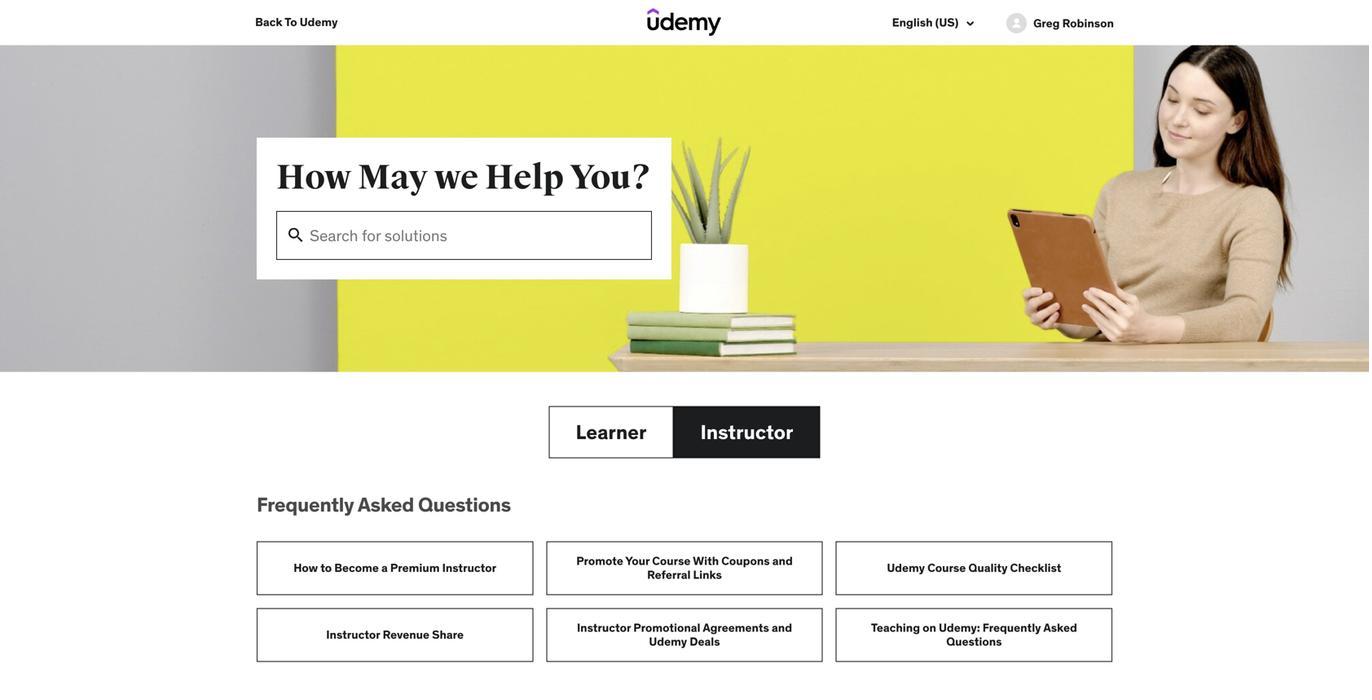 Task type: locate. For each thing, give the bounding box(es) containing it.
0 horizontal spatial asked
[[358, 493, 414, 517]]

0 horizontal spatial frequently
[[257, 493, 354, 517]]

how may we help you? main content
[[0, 45, 1369, 690]]

share
[[432, 628, 464, 642]]

course left quality
[[928, 561, 966, 575]]

to
[[285, 15, 297, 29]]

udemy inside 'instructor promotional agreements and udemy deals'
[[649, 634, 687, 649]]

instructor
[[701, 420, 794, 445], [442, 561, 497, 575], [577, 621, 631, 635], [326, 628, 380, 642]]

udemy right to
[[300, 15, 338, 29]]

english (us)
[[892, 15, 961, 30]]

instructor revenue share
[[326, 628, 464, 642]]

1 horizontal spatial asked
[[1044, 621, 1077, 635]]

your
[[626, 554, 650, 569]]

teaching on udemy: frequently asked questions
[[871, 621, 1077, 649]]

promotional
[[634, 621, 701, 635]]

how
[[276, 157, 351, 199], [294, 561, 318, 575]]

how inside how to become a premium instructor link
[[294, 561, 318, 575]]

and right agreements
[[772, 621, 792, 635]]

1 vertical spatial udemy
[[887, 561, 925, 575]]

frequently up the to
[[257, 493, 354, 517]]

0 vertical spatial asked
[[358, 493, 414, 517]]

0 vertical spatial and
[[773, 554, 793, 569]]

1 vertical spatial questions
[[947, 634, 1002, 649]]

checklist
[[1010, 561, 1062, 575]]

asked down the checklist
[[1044, 621, 1077, 635]]

how left may
[[276, 157, 351, 199]]

frequently
[[257, 493, 354, 517], [983, 621, 1041, 635]]

1 horizontal spatial frequently
[[983, 621, 1041, 635]]

you?
[[570, 157, 652, 199]]

course inside promote your course with coupons and referral links
[[652, 554, 691, 569]]

homepage banner image
[[0, 45, 1369, 372]]

1 horizontal spatial questions
[[947, 634, 1002, 649]]

0 horizontal spatial udemy
[[300, 15, 338, 29]]

course right the your
[[652, 554, 691, 569]]

and right coupons
[[773, 554, 793, 569]]

0 horizontal spatial questions
[[418, 493, 511, 517]]

and inside 'instructor promotional agreements and udemy deals'
[[772, 621, 792, 635]]

instructor revenue share link
[[257, 608, 533, 662]]

0 horizontal spatial course
[[652, 554, 691, 569]]

greg robinson
[[1034, 16, 1114, 30]]

coupons
[[722, 554, 770, 569]]

udemy inside back to udemy link
[[300, 15, 338, 29]]

asked up a
[[358, 493, 414, 517]]

udemy left deals at the right bottom of page
[[649, 634, 687, 649]]

course
[[652, 554, 691, 569], [928, 561, 966, 575]]

0 vertical spatial udemy
[[300, 15, 338, 29]]

asked
[[358, 493, 414, 517], [1044, 621, 1077, 635]]

how may we help you? heading
[[276, 157, 652, 199]]

how to become a premium instructor link
[[257, 541, 533, 595]]

greg robinson image
[[1007, 13, 1027, 33]]

1 vertical spatial and
[[772, 621, 792, 635]]

2 vertical spatial udemy
[[649, 634, 687, 649]]

0 vertical spatial questions
[[418, 493, 511, 517]]

back
[[255, 15, 283, 29]]

questions right "on"
[[947, 634, 1002, 649]]

back to udemy
[[255, 15, 338, 29]]

instructor inside 'instructor promotional agreements and udemy deals'
[[577, 621, 631, 635]]

how left the to
[[294, 561, 318, 575]]

and
[[773, 554, 793, 569], [772, 621, 792, 635]]

1 horizontal spatial udemy
[[649, 634, 687, 649]]

instructor for instructor
[[701, 420, 794, 445]]

udemy:
[[939, 621, 980, 635]]

1 vertical spatial frequently
[[983, 621, 1041, 635]]

frequently inside teaching on udemy: frequently asked questions
[[983, 621, 1041, 635]]

frequently right udemy:
[[983, 621, 1041, 635]]

none search field inside how may we help you? main content
[[276, 198, 652, 260]]

1 vertical spatial asked
[[1044, 621, 1077, 635]]

1 vertical spatial how
[[294, 561, 318, 575]]

how for how to become a premium instructor
[[294, 561, 318, 575]]

questions
[[418, 493, 511, 517], [947, 634, 1002, 649]]

back to udemy link
[[255, 0, 338, 44]]

udemy up teaching on the right bottom of page
[[887, 561, 925, 575]]

0 vertical spatial how
[[276, 157, 351, 199]]

and inside promote your course with coupons and referral links
[[773, 554, 793, 569]]

2 horizontal spatial udemy
[[887, 561, 925, 575]]

None search field
[[276, 198, 652, 260]]

to
[[321, 561, 332, 575]]

questions up premium
[[418, 493, 511, 517]]

udemy
[[300, 15, 338, 29], [887, 561, 925, 575], [649, 634, 687, 649]]

0 vertical spatial frequently
[[257, 493, 354, 517]]



Task type: describe. For each thing, give the bounding box(es) containing it.
how to become a premium instructor
[[294, 561, 497, 575]]

english
[[892, 15, 933, 30]]

learner link
[[549, 407, 674, 459]]

promote
[[576, 554, 623, 569]]

with
[[693, 554, 719, 569]]

we
[[434, 157, 479, 199]]

premium
[[390, 561, 440, 575]]

frequently asked questions
[[257, 493, 511, 517]]

may
[[358, 157, 428, 199]]

udemy course quality checklist
[[887, 561, 1062, 575]]

udemy inside udemy course quality checklist link
[[887, 561, 925, 575]]

referral
[[647, 568, 691, 582]]

instructor promotional agreements and udemy deals
[[577, 621, 792, 649]]

deals
[[690, 634, 720, 649]]

learner
[[576, 420, 647, 445]]

promote your course with coupons and referral links
[[576, 554, 793, 582]]

promote your course with coupons and referral links link
[[546, 541, 823, 595]]

udemy course quality checklist link
[[836, 541, 1113, 595]]

become
[[334, 561, 379, 575]]

instructor promotional agreements and udemy deals link
[[546, 608, 823, 662]]

how may we help you?
[[276, 157, 652, 199]]

on
[[923, 621, 937, 635]]

1 horizontal spatial course
[[928, 561, 966, 575]]

instructor for instructor promotional agreements and udemy deals
[[577, 621, 631, 635]]

teaching
[[871, 621, 920, 635]]

help
[[485, 157, 564, 199]]

a
[[382, 561, 388, 575]]

(us)
[[936, 15, 959, 30]]

how for how may we help you?
[[276, 157, 351, 199]]

Search search field
[[276, 211, 652, 260]]

greg
[[1034, 16, 1060, 30]]

english (us) link
[[892, 15, 974, 32]]

quality
[[969, 561, 1008, 575]]

links
[[693, 568, 722, 582]]

agreements
[[703, 621, 769, 635]]

instructor for instructor revenue share
[[326, 628, 380, 642]]

robinson
[[1063, 16, 1114, 30]]

instructor link
[[674, 407, 820, 459]]

revenue
[[383, 628, 430, 642]]

teaching on udemy: frequently asked questions link
[[836, 608, 1113, 662]]

questions inside teaching on udemy: frequently asked questions
[[947, 634, 1002, 649]]

asked inside teaching on udemy: frequently asked questions
[[1044, 621, 1077, 635]]



Task type: vqa. For each thing, say whether or not it's contained in the screenshot.
questions to the left
yes



